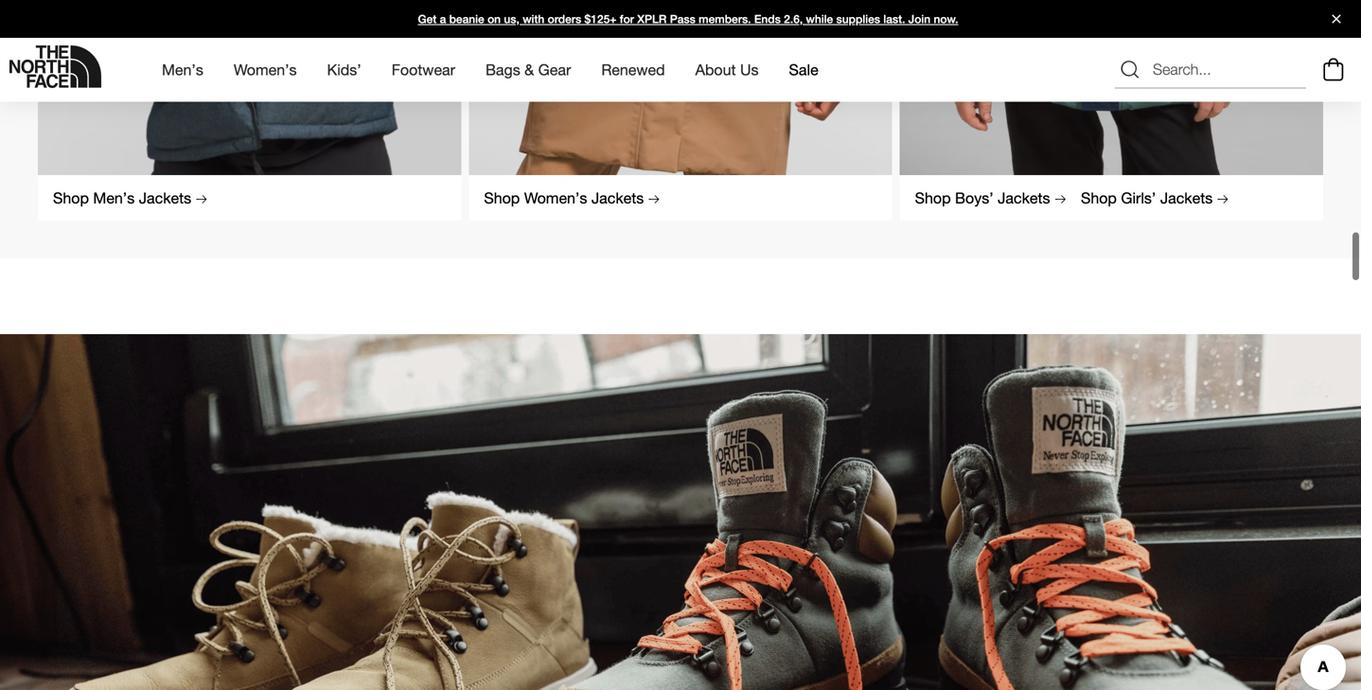 Task type: describe. For each thing, give the bounding box(es) containing it.
Search search field
[[1115, 51, 1307, 89]]

on
[[488, 12, 501, 26]]

a
[[440, 12, 446, 26]]

girls'
[[1121, 189, 1156, 207]]

woman wearing a jacket from the north face image
[[469, 0, 893, 220]]

1 horizontal spatial men's
[[162, 61, 203, 79]]

supplies
[[837, 12, 881, 26]]

shop for shop women's jackets
[[484, 189, 520, 207]]

get
[[418, 12, 437, 26]]

ends
[[754, 12, 781, 26]]

kid wearing a jacket from the north face image
[[900, 0, 1324, 220]]

shop for shop girls' jackets
[[1081, 189, 1117, 207]]

a man wearing a blue '92 reversible nuptse jacket stands in front of a gray background. image
[[38, 0, 461, 220]]

shop men's jackets link
[[53, 189, 207, 207]]

members.
[[699, 12, 751, 26]]

shop for shop boys' jackets
[[915, 189, 951, 207]]

2.6,
[[784, 12, 803, 26]]

$125+
[[585, 12, 617, 26]]

close image
[[1325, 15, 1349, 23]]

pass
[[670, 12, 696, 26]]

shop boys' jackets
[[915, 189, 1055, 207]]

the north face home page image
[[9, 45, 101, 88]]

for
[[620, 12, 634, 26]]

shop girls' jackets link
[[1081, 189, 1229, 207]]

&
[[525, 61, 534, 79]]

boys'
[[955, 189, 994, 207]]

about us link
[[696, 44, 759, 96]]

renewed link
[[602, 44, 665, 96]]

0 horizontal spatial men's
[[93, 189, 135, 207]]

bags & gear
[[486, 61, 571, 79]]

bags
[[486, 61, 520, 79]]

beanie
[[449, 12, 485, 26]]

kids' link
[[327, 44, 361, 96]]

about
[[696, 61, 736, 79]]

shop women's jackets
[[484, 189, 648, 207]]

women's link
[[234, 44, 297, 96]]

sale
[[789, 61, 819, 79]]

renewed
[[602, 61, 665, 79]]

men's link
[[162, 44, 203, 96]]



Task type: locate. For each thing, give the bounding box(es) containing it.
about us
[[696, 61, 759, 79]]

shop women's jackets link
[[484, 189, 660, 207]]

xplr
[[637, 12, 667, 26]]

while
[[806, 12, 833, 26]]

view cart image
[[1319, 56, 1349, 84]]

jackets for women's
[[592, 189, 644, 207]]

jackets for men's
[[139, 189, 191, 207]]

sale link
[[789, 44, 819, 96]]

last.
[[884, 12, 906, 26]]

women's
[[234, 61, 297, 79], [524, 189, 587, 207]]

0 vertical spatial women's
[[234, 61, 297, 79]]

1 vertical spatial men's
[[93, 189, 135, 207]]

jackets for girls'
[[1161, 189, 1213, 207]]

join
[[909, 12, 931, 26]]

footwear link
[[392, 44, 455, 96]]

shop for shop men's jackets
[[53, 189, 89, 207]]

us
[[740, 61, 759, 79]]

1 horizontal spatial women's
[[524, 189, 587, 207]]

shop girls' jackets
[[1081, 189, 1217, 207]]

shop boys' jackets link
[[915, 189, 1066, 207]]

4 jackets from the left
[[1161, 189, 1213, 207]]

shop men's jackets
[[53, 189, 196, 207]]

get a beanie on us, with orders $125+ for xplr pass members. ends 2.6, while supplies last. join now. link
[[0, 0, 1362, 38]]

0 vertical spatial men's
[[162, 61, 203, 79]]

inside a cabin, by the door, sit two different pairs of winter boots from the north face. image
[[0, 334, 1362, 690]]

2 jackets from the left
[[592, 189, 644, 207]]

orders
[[548, 12, 582, 26]]

1 jackets from the left
[[139, 189, 191, 207]]

us,
[[504, 12, 520, 26]]

gear
[[538, 61, 571, 79]]

0 horizontal spatial women's
[[234, 61, 297, 79]]

jackets
[[139, 189, 191, 207], [592, 189, 644, 207], [998, 189, 1051, 207], [1161, 189, 1213, 207]]

with
[[523, 12, 545, 26]]

bags & gear link
[[486, 44, 571, 96]]

1 vertical spatial women's
[[524, 189, 587, 207]]

4 shop from the left
[[1081, 189, 1117, 207]]

3 jackets from the left
[[998, 189, 1051, 207]]

2 shop from the left
[[484, 189, 520, 207]]

3 shop from the left
[[915, 189, 951, 207]]

search all image
[[1119, 58, 1142, 81]]

shop
[[53, 189, 89, 207], [484, 189, 520, 207], [915, 189, 951, 207], [1081, 189, 1117, 207]]

men's
[[162, 61, 203, 79], [93, 189, 135, 207]]

1 shop from the left
[[53, 189, 89, 207]]

kids'
[[327, 61, 361, 79]]

get a beanie on us, with orders $125+ for xplr pass members. ends 2.6, while supplies last. join now.
[[418, 12, 959, 26]]

footwear
[[392, 61, 455, 79]]

jackets for boys'
[[998, 189, 1051, 207]]

now.
[[934, 12, 959, 26]]



Task type: vqa. For each thing, say whether or not it's contained in the screenshot.
Join XPLR Pass™ link
no



